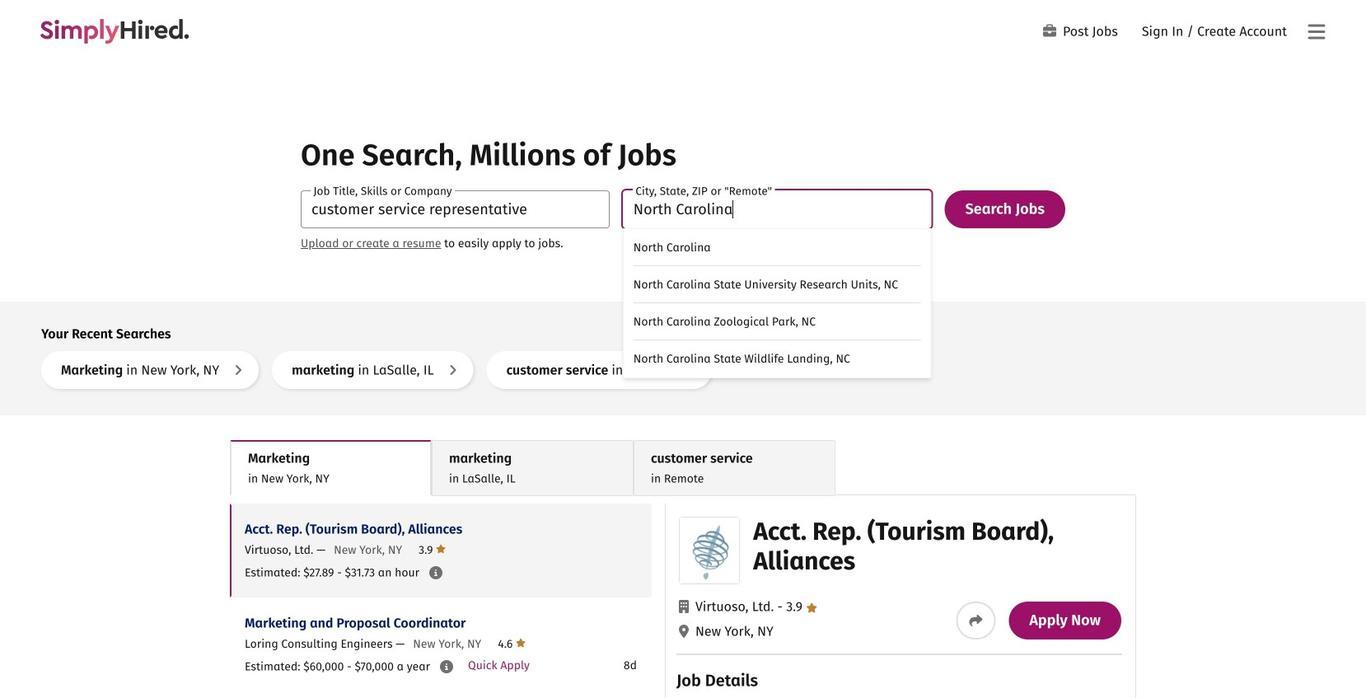 Task type: describe. For each thing, give the bounding box(es) containing it.
2 angle right image from the left
[[449, 363, 457, 376]]

0 vertical spatial 3.9 out of 5 stars element
[[419, 542, 446, 557]]

main menu image
[[1309, 22, 1326, 42]]

simplyhired logo image
[[40, 19, 190, 44]]

1 horizontal spatial star image
[[806, 603, 818, 613]]

3 angle right image from the left
[[687, 363, 696, 376]]

1 angle right image from the left
[[234, 363, 242, 376]]

3.9 out of 5 stars element inside acct. rep. (tourism board), alliances element
[[774, 599, 818, 615]]



Task type: locate. For each thing, give the bounding box(es) containing it.
job salary disclaimer image
[[429, 566, 443, 579]]

briefcase image
[[1044, 24, 1057, 37]]

0 vertical spatial star image
[[806, 603, 818, 613]]

4 option from the top
[[624, 340, 931, 378]]

2 option from the top
[[624, 266, 931, 303]]

list box
[[623, 228, 932, 378]]

3.9 out of 5 stars element
[[419, 542, 446, 557], [774, 599, 818, 615]]

0 horizontal spatial star image
[[516, 636, 526, 649]]

tab list
[[230, 440, 1137, 496]]

3 option from the top
[[624, 303, 931, 340]]

job salary disclaimer image
[[440, 660, 453, 673]]

star image
[[806, 603, 818, 613], [516, 636, 526, 649]]

star image
[[436, 542, 446, 555]]

1 vertical spatial star image
[[516, 636, 526, 649]]

1 vertical spatial 3.9 out of 5 stars element
[[774, 599, 818, 615]]

company logo for virtuoso, ltd. image
[[680, 518, 740, 584]]

1 horizontal spatial 3.9 out of 5 stars element
[[774, 599, 818, 615]]

1 horizontal spatial angle right image
[[449, 363, 457, 376]]

2 horizontal spatial angle right image
[[687, 363, 696, 376]]

angle right image
[[234, 363, 242, 376], [449, 363, 457, 376], [687, 363, 696, 376]]

1 option from the top
[[624, 229, 931, 266]]

acct. rep. (tourism board), alliances element
[[665, 504, 1136, 698]]

0 horizontal spatial 3.9 out of 5 stars element
[[419, 542, 446, 557]]

list
[[230, 504, 652, 698]]

location dot image
[[679, 625, 689, 638]]

None text field
[[623, 190, 932, 228]]

None text field
[[301, 190, 610, 228]]

0 horizontal spatial angle right image
[[234, 363, 242, 376]]

share this job image
[[970, 614, 983, 627]]

4.6 out of 5 stars element
[[498, 636, 526, 651]]

building image
[[679, 600, 689, 613]]

None field
[[301, 190, 610, 228], [623, 190, 932, 378], [301, 190, 610, 228], [623, 190, 932, 378]]

option
[[624, 229, 931, 266], [624, 266, 931, 303], [624, 303, 931, 340], [624, 340, 931, 378]]



Task type: vqa. For each thing, say whether or not it's contained in the screenshot.
field
yes



